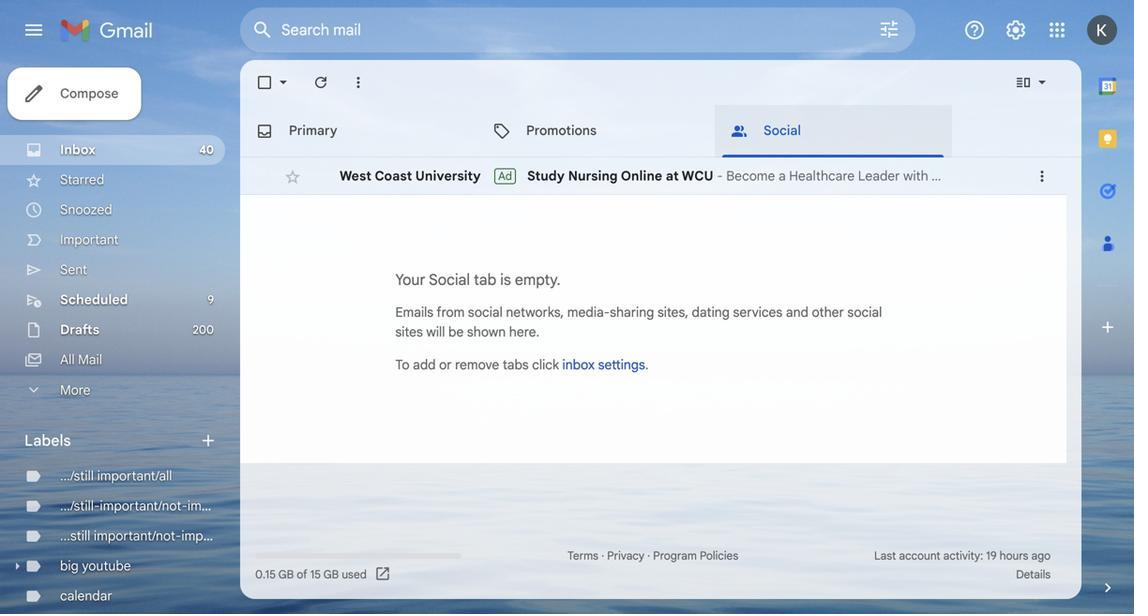 Task type: locate. For each thing, give the bounding box(es) containing it.
· right "terms" link
[[602, 549, 604, 563]]

0 horizontal spatial gb
[[278, 568, 294, 582]]

0 horizontal spatial online
[[621, 168, 663, 184]]

services
[[733, 304, 783, 321]]

2 nursing from the left
[[999, 168, 1045, 184]]

dating
[[692, 304, 730, 321]]

2 social from the left
[[848, 304, 882, 321]]

important link
[[60, 232, 119, 248]]

toggle split pane mode image
[[1014, 73, 1033, 92]]

tabs
[[503, 357, 529, 373]]

·
[[602, 549, 604, 563], [648, 549, 650, 563]]

gmail image
[[60, 11, 162, 49]]

inbox link
[[60, 142, 96, 158]]

tab
[[474, 271, 497, 289]]

social up a
[[764, 122, 801, 139]]

...still
[[60, 528, 90, 545]]

1 horizontal spatial online
[[957, 168, 996, 184]]

study nursing online at wcu - become a healthcare leader with our online nursing program.
[[527, 168, 1103, 184]]

or
[[439, 357, 452, 373]]

footer
[[240, 547, 1067, 585]]

west
[[340, 168, 372, 184]]

to
[[396, 357, 410, 373]]

nursing
[[568, 168, 618, 184], [999, 168, 1045, 184]]

youtube
[[82, 558, 131, 575]]

compose button
[[8, 68, 141, 120]]

online right our
[[957, 168, 996, 184]]

big youtube link
[[60, 558, 131, 575]]

0 horizontal spatial nursing
[[568, 168, 618, 184]]

important/not- for ...still
[[94, 528, 181, 545]]

gb left "of"
[[278, 568, 294, 582]]

0 vertical spatial social
[[764, 122, 801, 139]]

cell inside row
[[984, 167, 1033, 186]]

social right other
[[848, 304, 882, 321]]

1 vertical spatial important
[[181, 528, 240, 545]]

row
[[240, 158, 1103, 195]]

0 horizontal spatial ·
[[602, 549, 604, 563]]

university
[[415, 168, 481, 184]]

big
[[60, 558, 79, 575]]

None search field
[[240, 8, 916, 53]]

0 vertical spatial important
[[188, 498, 246, 515]]

details
[[1016, 568, 1051, 582]]

here.
[[509, 324, 540, 341]]

.../still important/all
[[60, 468, 172, 485]]

important
[[188, 498, 246, 515], [181, 528, 240, 545]]

all
[[60, 352, 75, 368]]

activity:
[[944, 549, 984, 563]]

social tab
[[715, 105, 951, 158]]

from
[[437, 304, 465, 321]]

search mail image
[[246, 13, 280, 47]]

social up from
[[429, 271, 470, 289]]

1 vertical spatial important/not-
[[94, 528, 181, 545]]

2 gb from the left
[[324, 568, 339, 582]]

our
[[932, 168, 954, 184]]

snoozed link
[[60, 202, 112, 218]]

important
[[60, 232, 119, 248]]

social inside tab panel
[[429, 271, 470, 289]]

drafts
[[60, 322, 100, 338]]

1 horizontal spatial ·
[[648, 549, 650, 563]]

gb
[[278, 568, 294, 582], [324, 568, 339, 582]]

primary
[[289, 122, 338, 139]]

.../still-important/not-important link
[[60, 498, 246, 515]]

be
[[449, 324, 464, 341]]

cell
[[984, 167, 1033, 186]]

sent
[[60, 262, 87, 278]]

nursing left program.
[[999, 168, 1045, 184]]

footer inside your social tab is empty. main content
[[240, 547, 1067, 585]]

social up shown
[[468, 304, 503, 321]]

important/not-
[[100, 498, 188, 515], [94, 528, 181, 545]]

hours
[[1000, 549, 1029, 563]]

social
[[764, 122, 801, 139], [429, 271, 470, 289]]

...still important/not-important
[[60, 528, 240, 545]]

your social tab is empty.
[[396, 271, 561, 289]]

1 horizontal spatial social
[[764, 122, 801, 139]]

tab list
[[1082, 60, 1134, 547], [240, 105, 1082, 158]]

more
[[60, 382, 91, 399]]

1 horizontal spatial nursing
[[999, 168, 1045, 184]]

online left at
[[621, 168, 663, 184]]

gb right 15 at the bottom
[[324, 568, 339, 582]]

labels navigation
[[0, 60, 246, 615]]

2 · from the left
[[648, 549, 650, 563]]

ad
[[498, 169, 512, 183]]

last account activity: 19 hours ago details
[[874, 549, 1051, 582]]

important/not- up ...still important/not-important link
[[100, 498, 188, 515]]

refresh image
[[312, 73, 330, 92]]

social
[[468, 304, 503, 321], [848, 304, 882, 321]]

study
[[527, 168, 565, 184]]

1 vertical spatial social
[[429, 271, 470, 289]]

1 horizontal spatial gb
[[324, 568, 339, 582]]

-
[[717, 168, 723, 184]]

nursing down promotions tab
[[568, 168, 618, 184]]

important/not- down '.../still-important/not-important'
[[94, 528, 181, 545]]

compose
[[60, 85, 119, 102]]

leader
[[858, 168, 900, 184]]

tab list containing primary
[[240, 105, 1082, 158]]

0 horizontal spatial social
[[468, 304, 503, 321]]

0 horizontal spatial social
[[429, 271, 470, 289]]

important down '.../still-important/not-important'
[[181, 528, 240, 545]]

main menu image
[[23, 19, 45, 41]]

promotions tab
[[478, 105, 714, 158]]

online
[[621, 168, 663, 184], [957, 168, 996, 184]]

details link
[[1016, 568, 1051, 582]]

0 vertical spatial important/not-
[[100, 498, 188, 515]]

1 horizontal spatial social
[[848, 304, 882, 321]]

privacy
[[607, 549, 645, 563]]

labels heading
[[24, 432, 199, 450]]

all mail
[[60, 352, 102, 368]]

1 · from the left
[[602, 549, 604, 563]]

important up ...still important/not-important link
[[188, 498, 246, 515]]

footer containing terms
[[240, 547, 1067, 585]]

1 gb from the left
[[278, 568, 294, 582]]

· right privacy link
[[648, 549, 650, 563]]

to add or remove tabs click inbox settings .
[[396, 357, 649, 373]]

add
[[413, 357, 436, 373]]

2 online from the left
[[957, 168, 996, 184]]

more button
[[0, 375, 225, 405]]

starred
[[60, 172, 104, 188]]

40
[[199, 143, 214, 157]]

calendar link
[[60, 588, 112, 605]]

click
[[532, 357, 559, 373]]

Search mail text field
[[282, 21, 826, 39]]

drafts link
[[60, 322, 100, 338]]



Task type: describe. For each thing, give the bounding box(es) containing it.
mail
[[78, 352, 102, 368]]

sent link
[[60, 262, 87, 278]]

big youtube
[[60, 558, 131, 575]]

important/not- for .../still-
[[100, 498, 188, 515]]

media-
[[567, 304, 610, 321]]

settings image
[[1005, 19, 1028, 41]]

.
[[645, 357, 649, 373]]

other
[[812, 304, 844, 321]]

.../still-important/not-important
[[60, 498, 246, 515]]

will
[[426, 324, 445, 341]]

15
[[310, 568, 321, 582]]

your social tab is empty. main content
[[240, 60, 1103, 600]]

shown
[[467, 324, 506, 341]]

program
[[653, 549, 697, 563]]

social tab panel
[[240, 158, 1103, 464]]

remove
[[455, 357, 499, 373]]

promotions
[[526, 122, 597, 139]]

1 nursing from the left
[[568, 168, 618, 184]]

200
[[193, 323, 214, 337]]

.../still important/all link
[[60, 468, 172, 485]]

ago
[[1032, 549, 1051, 563]]

settings
[[598, 357, 645, 373]]

used
[[342, 568, 367, 582]]

calendar
[[60, 588, 112, 605]]

healthcare
[[789, 168, 855, 184]]

0.15 gb of 15 gb used
[[255, 568, 367, 582]]

emails
[[396, 304, 434, 321]]

sharing
[[610, 304, 654, 321]]

important for .../still-important/not-important
[[188, 498, 246, 515]]

last
[[874, 549, 896, 563]]

0.15
[[255, 568, 276, 582]]

social inside tab
[[764, 122, 801, 139]]

tab list inside your social tab is empty. main content
[[240, 105, 1082, 158]]

scheduled link
[[60, 292, 128, 308]]

support image
[[964, 19, 986, 41]]

wcu
[[682, 168, 714, 184]]

policies
[[700, 549, 739, 563]]

row containing west coast university
[[240, 158, 1103, 195]]

become
[[727, 168, 775, 184]]

sites
[[396, 324, 423, 341]]

follow link to manage storage image
[[374, 566, 393, 585]]

networks,
[[506, 304, 564, 321]]

snoozed
[[60, 202, 112, 218]]

is
[[500, 271, 511, 289]]

of
[[297, 568, 307, 582]]

all mail link
[[60, 352, 102, 368]]

program.
[[1048, 168, 1103, 184]]

and
[[786, 304, 809, 321]]

coast
[[375, 168, 412, 184]]

.../still-
[[60, 498, 100, 515]]

starred link
[[60, 172, 104, 188]]

a
[[779, 168, 786, 184]]

inbox
[[563, 357, 595, 373]]

labels
[[24, 432, 71, 450]]

1 social from the left
[[468, 304, 503, 321]]

privacy link
[[607, 549, 645, 563]]

primary tab
[[240, 105, 476, 158]]

19
[[986, 549, 997, 563]]

sites,
[[658, 304, 689, 321]]

advanced search options image
[[871, 10, 908, 48]]

9
[[208, 293, 214, 307]]

terms · privacy · program policies
[[568, 549, 739, 563]]

...still important/not-important link
[[60, 528, 240, 545]]

at
[[666, 168, 679, 184]]

terms
[[568, 549, 599, 563]]

1 online from the left
[[621, 168, 663, 184]]

scheduled
[[60, 292, 128, 308]]

emails from social networks, media-sharing sites, dating services and other social sites will be shown here.
[[396, 304, 882, 341]]

.../still
[[60, 468, 94, 485]]

west coast university
[[340, 168, 481, 184]]

with
[[904, 168, 929, 184]]

terms link
[[568, 549, 599, 563]]

important for ...still important/not-important
[[181, 528, 240, 545]]

empty.
[[515, 271, 561, 289]]

inbox
[[60, 142, 96, 158]]

your
[[396, 271, 426, 289]]



Task type: vqa. For each thing, say whether or not it's contained in the screenshot.
'Remove
no



